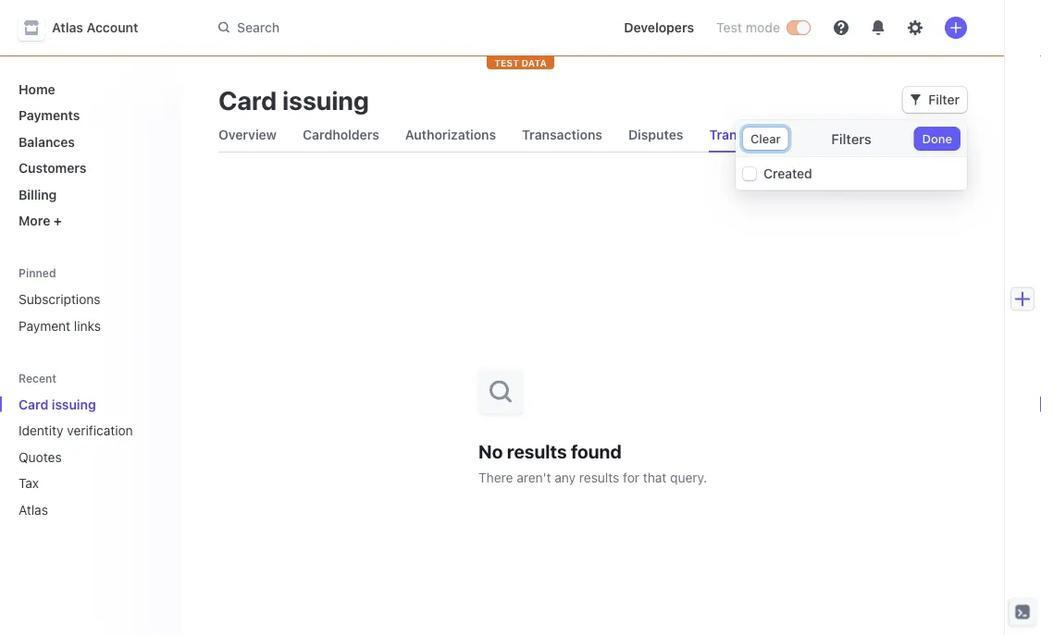 Task type: vqa. For each thing, say whether or not it's contained in the screenshot.
Tax link
yes



Task type: describe. For each thing, give the bounding box(es) containing it.
filter
[[929, 92, 960, 107]]

customers
[[19, 161, 87, 176]]

1 horizontal spatial card issuing
[[218, 85, 369, 115]]

quotes link
[[11, 443, 141, 473]]

transfers link
[[702, 122, 776, 148]]

pinned navigation links element
[[11, 258, 170, 341]]

card inside recent "element"
[[19, 397, 48, 412]]

issuing inside recent "element"
[[52, 397, 96, 412]]

core navigation links element
[[11, 74, 167, 236]]

tab list containing overview
[[211, 118, 967, 153]]

test
[[494, 57, 519, 68]]

0 vertical spatial issuing
[[282, 85, 369, 115]]

identity verification
[[19, 424, 133, 439]]

no results found there aren't any results for that query.
[[479, 441, 707, 486]]

Search search field
[[207, 11, 595, 45]]

filters
[[832, 131, 872, 147]]

test mode
[[717, 20, 780, 35]]

there
[[479, 470, 513, 486]]

pinned
[[19, 267, 56, 280]]

more +
[[19, 213, 62, 229]]

created
[[764, 166, 813, 181]]

found
[[571, 441, 622, 463]]

billing
[[19, 187, 57, 202]]

clear
[[751, 132, 781, 146]]

payment links
[[19, 318, 101, 334]]

card issuing link
[[11, 390, 141, 420]]

identity
[[19, 424, 63, 439]]

Search text field
[[207, 11, 595, 45]]

cardholders link
[[295, 122, 387, 148]]

clear button
[[743, 128, 788, 150]]

that
[[643, 470, 667, 486]]

atlas for atlas
[[19, 503, 48, 518]]

transactions
[[522, 127, 603, 143]]

customers link
[[11, 153, 167, 183]]

cardholders
[[303, 127, 379, 143]]

tax link
[[11, 469, 141, 499]]

atlas account button
[[19, 15, 157, 41]]



Task type: locate. For each thing, give the bounding box(es) containing it.
1 vertical spatial card issuing
[[19, 397, 96, 412]]

test data
[[494, 57, 547, 68]]

no
[[479, 441, 503, 463]]

1 vertical spatial issuing
[[52, 397, 96, 412]]

identity verification link
[[11, 416, 141, 446]]

0 vertical spatial card issuing
[[218, 85, 369, 115]]

payment links link
[[11, 311, 167, 341]]

results
[[507, 441, 567, 463], [579, 470, 620, 486]]

1 vertical spatial atlas
[[19, 503, 48, 518]]

atlas
[[52, 20, 83, 35], [19, 503, 48, 518]]

subscriptions link
[[11, 285, 167, 315]]

transfers
[[710, 127, 769, 143]]

payment
[[19, 318, 70, 334]]

issuing
[[282, 85, 369, 115], [52, 397, 96, 412]]

1 horizontal spatial card
[[218, 85, 277, 115]]

issuing up identity verification at the bottom of page
[[52, 397, 96, 412]]

atlas down tax
[[19, 503, 48, 518]]

mode
[[746, 20, 780, 35]]

overview
[[218, 127, 277, 143]]

more
[[19, 213, 50, 229]]

atlas for atlas account
[[52, 20, 83, 35]]

authorizations link
[[398, 122, 504, 148]]

subscriptions
[[19, 292, 100, 307]]

card issuing
[[218, 85, 369, 115], [19, 397, 96, 412]]

help image
[[834, 20, 849, 35]]

1 horizontal spatial issuing
[[282, 85, 369, 115]]

recent navigation links element
[[0, 363, 181, 525]]

balances
[[19, 134, 75, 150]]

quotes
[[19, 450, 62, 465]]

query.
[[670, 470, 707, 486]]

recent element
[[0, 390, 181, 525]]

atlas link
[[11, 495, 141, 525]]

any
[[555, 470, 576, 486]]

atlas inside 'button'
[[52, 20, 83, 35]]

issuing up cardholders
[[282, 85, 369, 115]]

+
[[54, 213, 62, 229]]

atlas left account at the left of the page
[[52, 20, 83, 35]]

1 horizontal spatial results
[[579, 470, 620, 486]]

links
[[74, 318, 101, 334]]

tax
[[19, 476, 39, 492]]

0 vertical spatial results
[[507, 441, 567, 463]]

0 horizontal spatial issuing
[[52, 397, 96, 412]]

home
[[19, 81, 55, 97]]

payments
[[19, 108, 80, 123]]

card down recent
[[19, 397, 48, 412]]

disputes link
[[621, 122, 691, 148]]

aren't
[[517, 470, 551, 486]]

transactions link
[[515, 122, 610, 148]]

for
[[623, 470, 640, 486]]

1 horizontal spatial atlas
[[52, 20, 83, 35]]

atlas account
[[52, 20, 138, 35]]

0 horizontal spatial card issuing
[[19, 397, 96, 412]]

authorizations
[[405, 127, 496, 143]]

card
[[218, 85, 277, 115], [19, 397, 48, 412]]

0 horizontal spatial card
[[19, 397, 48, 412]]

verification
[[67, 424, 133, 439]]

1 vertical spatial results
[[579, 470, 620, 486]]

settings image
[[908, 20, 923, 35]]

balances link
[[11, 127, 167, 157]]

disputes
[[629, 127, 684, 143]]

results up aren't
[[507, 441, 567, 463]]

1 vertical spatial card
[[19, 397, 48, 412]]

test
[[717, 20, 743, 35]]

svg image
[[910, 94, 921, 106]]

developers
[[624, 20, 694, 35]]

recent
[[19, 372, 57, 385]]

filter button
[[903, 87, 967, 113]]

card up overview
[[218, 85, 277, 115]]

pinned element
[[11, 285, 167, 341]]

0 vertical spatial card
[[218, 85, 277, 115]]

0 vertical spatial atlas
[[52, 20, 83, 35]]

results down found
[[579, 470, 620, 486]]

done
[[923, 132, 953, 146]]

account
[[87, 20, 138, 35]]

payments link
[[11, 100, 167, 131]]

search
[[237, 20, 280, 35]]

done button
[[915, 128, 960, 150]]

0 horizontal spatial results
[[507, 441, 567, 463]]

data
[[522, 57, 547, 68]]

atlas inside recent "element"
[[19, 503, 48, 518]]

billing link
[[11, 180, 167, 210]]

home link
[[11, 74, 167, 104]]

overview link
[[211, 122, 284, 148]]

card issuing up overview
[[218, 85, 369, 115]]

developers link
[[617, 13, 702, 43]]

0 horizontal spatial atlas
[[19, 503, 48, 518]]

card issuing up identity
[[19, 397, 96, 412]]

tab list
[[211, 118, 967, 153]]

card issuing inside recent "element"
[[19, 397, 96, 412]]



